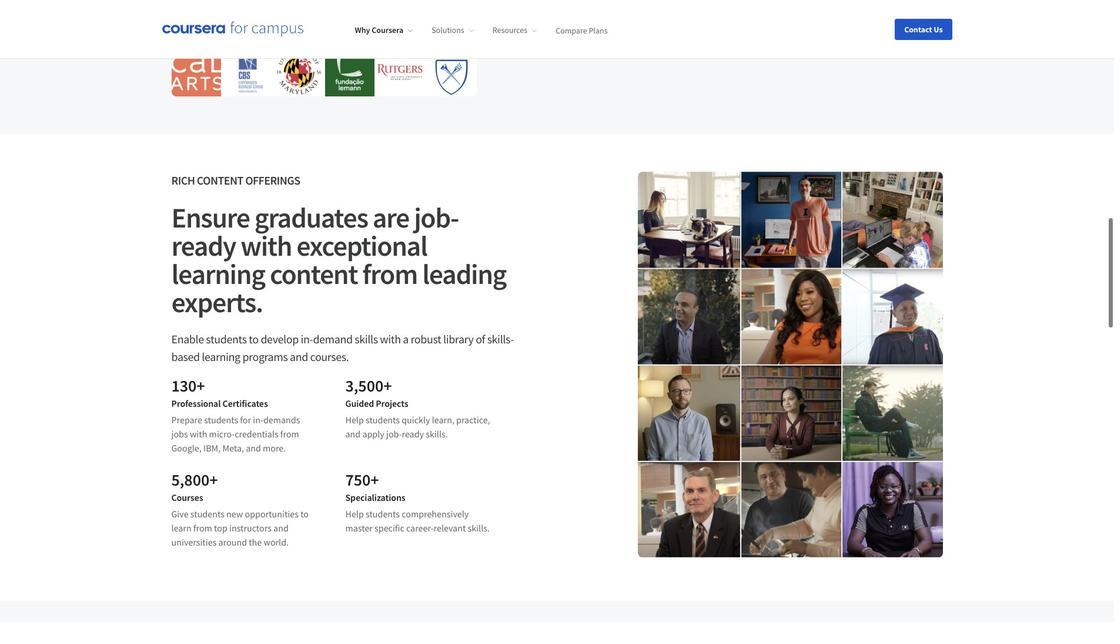Task type: vqa. For each thing, say whether or not it's contained in the screenshot.
duration GROUP
no



Task type: describe. For each thing, give the bounding box(es) containing it.
content inside ensure graduates are job- ready with exceptional learning content from leading experts.
[[270, 256, 358, 292]]

guided
[[345, 398, 374, 409]]

0 vertical spatial content
[[197, 173, 243, 188]]

750+
[[345, 469, 379, 490]]

offerings
[[245, 173, 300, 188]]

compare plans
[[556, 25, 608, 35]]

learn,
[[432, 414, 455, 426]]

instructors
[[229, 522, 272, 534]]

ready inside the 3,500+ guided projects help students quickly learn, practice, and apply job-ready skills.
[[402, 428, 424, 440]]

3,500+
[[345, 375, 392, 396]]

programs
[[243, 349, 288, 364]]

learn
[[171, 522, 192, 534]]

why coursera
[[355, 25, 404, 35]]

professional
[[171, 398, 221, 409]]

content collage short image
[[638, 172, 943, 558]]

demand
[[313, 332, 353, 346]]

skills. inside the 3,500+ guided projects help students quickly learn, practice, and apply job-ready skills.
[[426, 428, 448, 440]]

and inside the 3,500+ guided projects help students quickly learn, practice, and apply job-ready skills.
[[345, 428, 361, 440]]

solutions
[[432, 25, 464, 35]]

learning inside ensure graduates are job- ready with exceptional learning content from leading experts.
[[171, 256, 265, 292]]

give
[[171, 508, 189, 520]]

750+ specializations help students comprehensively master specific career-relevant skills.
[[345, 469, 490, 534]]

opportunities
[[245, 508, 299, 520]]

around
[[218, 536, 247, 548]]

new
[[226, 508, 243, 520]]

quickly
[[402, 414, 430, 426]]

a
[[403, 332, 409, 346]]

resources
[[493, 25, 528, 35]]

130+ professional certificates prepare students for in-demands jobs with micro-credentials from google, ibm, meta, and more.
[[171, 375, 300, 454]]

practice,
[[456, 414, 490, 426]]

world.
[[264, 536, 289, 548]]

experts.
[[171, 285, 263, 320]]

students inside 130+ professional certificates prepare students for in-demands jobs with micro-credentials from google, ibm, meta, and more.
[[204, 414, 238, 426]]

compare
[[556, 25, 587, 35]]

resources link
[[493, 25, 537, 35]]

from inside 130+ professional certificates prepare students for in-demands jobs with micro-credentials from google, ibm, meta, and more.
[[280, 428, 299, 440]]

with inside enable students to develop in-demand skills with a robust library of skills- based learning programs and courses.
[[380, 332, 401, 346]]

with inside ensure graduates are job- ready with exceptional learning content from leading experts.
[[241, 228, 292, 263]]

of
[[476, 332, 485, 346]]

library
[[443, 332, 474, 346]]

skills
[[355, 332, 378, 346]]

robust
[[411, 332, 441, 346]]

leading
[[422, 256, 506, 292]]

in- inside 130+ professional certificates prepare students for in-demands jobs with micro-credentials from google, ibm, meta, and more.
[[253, 414, 263, 426]]

enable students to develop in-demand skills with a robust library of skills- based learning programs and courses.
[[171, 332, 514, 364]]

contact us button
[[895, 19, 952, 40]]

skills. inside 750+ specializations help students comprehensively master specific career-relevant skills.
[[468, 522, 490, 534]]

to inside enable students to develop in-demand skills with a robust library of skills- based learning programs and courses.
[[249, 332, 259, 346]]

demands
[[263, 414, 300, 426]]

why coursera link
[[355, 25, 413, 35]]

micro-
[[209, 428, 235, 440]]

5,800+ courses give students new opportunities to learn from top instructors and universities around the world.
[[171, 469, 309, 548]]

for
[[240, 414, 251, 426]]

graduates
[[255, 200, 368, 235]]

projects
[[376, 398, 408, 409]]

the
[[249, 536, 262, 548]]

to inside 5,800+ courses give students new opportunities to learn from top instructors and universities around the world.
[[301, 508, 309, 520]]

students inside 5,800+ courses give students new opportunities to learn from top instructors and universities around the world.
[[190, 508, 225, 520]]

learning inside enable students to develop in-demand skills with a robust library of skills- based learning programs and courses.
[[202, 349, 240, 364]]

comprehensively
[[402, 508, 469, 520]]

and inside enable students to develop in-demand skills with a robust library of skills- based learning programs and courses.
[[290, 349, 308, 364]]

students inside the 3,500+ guided projects help students quickly learn, practice, and apply job-ready skills.
[[366, 414, 400, 426]]

enable
[[171, 332, 204, 346]]

credentials
[[235, 428, 279, 440]]

prepare
[[171, 414, 202, 426]]

rich content offerings
[[171, 173, 300, 188]]

courses
[[171, 492, 203, 503]]

compare plans link
[[556, 25, 608, 35]]

coursera
[[372, 25, 404, 35]]



Task type: locate. For each thing, give the bounding box(es) containing it.
job- inside the 3,500+ guided projects help students quickly learn, practice, and apply job-ready skills.
[[386, 428, 402, 440]]

develop
[[261, 332, 299, 346]]

certificates
[[223, 398, 268, 409]]

1 horizontal spatial from
[[280, 428, 299, 440]]

students down experts.
[[206, 332, 247, 346]]

content right rich
[[197, 173, 243, 188]]

2 help from the top
[[345, 508, 364, 520]]

1 horizontal spatial job-
[[414, 200, 459, 235]]

students up top
[[190, 508, 225, 520]]

skills.
[[426, 428, 448, 440], [468, 522, 490, 534]]

plans
[[589, 25, 608, 35]]

1 horizontal spatial content
[[270, 256, 358, 292]]

help up master
[[345, 508, 364, 520]]

and down the credentials
[[246, 442, 261, 454]]

help inside 750+ specializations help students comprehensively master specific career-relevant skills.
[[345, 508, 364, 520]]

job- inside ensure graduates are job- ready with exceptional learning content from leading experts.
[[414, 200, 459, 235]]

top
[[214, 522, 227, 534]]

and inside 130+ professional certificates prepare students for in-demands jobs with micro-credentials from google, ibm, meta, and more.
[[246, 442, 261, 454]]

students up the apply
[[366, 414, 400, 426]]

relevant
[[434, 522, 466, 534]]

2 horizontal spatial with
[[380, 332, 401, 346]]

us
[[934, 24, 943, 34]]

in- right develop
[[301, 332, 313, 346]]

to up programs at left bottom
[[249, 332, 259, 346]]

courses.
[[310, 349, 349, 364]]

content down graduates
[[270, 256, 358, 292]]

ensure graduates are job- ready with exceptional learning content from leading experts.
[[171, 200, 506, 320]]

help inside the 3,500+ guided projects help students quickly learn, practice, and apply job-ready skills.
[[345, 414, 364, 426]]

content
[[197, 173, 243, 188], [270, 256, 358, 292]]

apply
[[362, 428, 384, 440]]

ibm,
[[203, 442, 221, 454]]

ensure
[[171, 200, 250, 235]]

universities
[[171, 536, 217, 548]]

and up world.
[[274, 522, 289, 534]]

from inside ensure graduates are job- ready with exceptional learning content from leading experts.
[[362, 256, 418, 292]]

1 horizontal spatial in-
[[301, 332, 313, 346]]

in-
[[301, 332, 313, 346], [253, 414, 263, 426]]

in- right for
[[253, 414, 263, 426]]

1 horizontal spatial skills.
[[468, 522, 490, 534]]

students up specific
[[366, 508, 400, 520]]

learning down ensure
[[171, 256, 265, 292]]

0 horizontal spatial ready
[[171, 228, 236, 263]]

1 help from the top
[[345, 414, 364, 426]]

2 horizontal spatial from
[[362, 256, 418, 292]]

from down are
[[362, 256, 418, 292]]

help down guided
[[345, 414, 364, 426]]

students up micro-
[[204, 414, 238, 426]]

students
[[206, 332, 247, 346], [204, 414, 238, 426], [366, 414, 400, 426], [190, 508, 225, 520], [366, 508, 400, 520]]

coursera for campus image
[[162, 21, 303, 37]]

job- right are
[[414, 200, 459, 235]]

and left the apply
[[345, 428, 361, 440]]

students inside 750+ specializations help students comprehensively master specific career-relevant skills.
[[366, 508, 400, 520]]

based
[[171, 349, 200, 364]]

learning
[[171, 256, 265, 292], [202, 349, 240, 364]]

1 horizontal spatial with
[[241, 228, 292, 263]]

job- right the apply
[[386, 428, 402, 440]]

1 vertical spatial learning
[[202, 349, 240, 364]]

1 vertical spatial from
[[280, 428, 299, 440]]

1 vertical spatial skills.
[[468, 522, 490, 534]]

from
[[362, 256, 418, 292], [280, 428, 299, 440], [193, 522, 212, 534]]

1 vertical spatial job-
[[386, 428, 402, 440]]

0 vertical spatial with
[[241, 228, 292, 263]]

1 horizontal spatial to
[[301, 508, 309, 520]]

help
[[345, 414, 364, 426], [345, 508, 364, 520]]

2 vertical spatial from
[[193, 522, 212, 534]]

contact us
[[905, 24, 943, 34]]

1 vertical spatial help
[[345, 508, 364, 520]]

in- inside enable students to develop in-demand skills with a robust library of skills- based learning programs and courses.
[[301, 332, 313, 346]]

0 vertical spatial ready
[[171, 228, 236, 263]]

0 horizontal spatial with
[[190, 428, 207, 440]]

1 vertical spatial in-
[[253, 414, 263, 426]]

students inside enable students to develop in-demand skills with a robust library of skills- based learning programs and courses.
[[206, 332, 247, 346]]

0 horizontal spatial content
[[197, 173, 243, 188]]

master
[[345, 522, 373, 534]]

more.
[[263, 442, 286, 454]]

specializations
[[345, 492, 406, 503]]

1 vertical spatial with
[[380, 332, 401, 346]]

3,500+ guided projects help students quickly learn, practice, and apply job-ready skills.
[[345, 375, 490, 440]]

ready
[[171, 228, 236, 263], [402, 428, 424, 440]]

0 horizontal spatial from
[[193, 522, 212, 534]]

from down demands in the bottom of the page
[[280, 428, 299, 440]]

with
[[241, 228, 292, 263], [380, 332, 401, 346], [190, 428, 207, 440]]

career-
[[406, 522, 434, 534]]

meta,
[[223, 442, 244, 454]]

with inside 130+ professional certificates prepare students for in-demands jobs with micro-credentials from google, ibm, meta, and more.
[[190, 428, 207, 440]]

job-
[[414, 200, 459, 235], [386, 428, 402, 440]]

ready down quickly on the left bottom
[[402, 428, 424, 440]]

contact
[[905, 24, 932, 34]]

0 vertical spatial learning
[[171, 256, 265, 292]]

rich
[[171, 173, 195, 188]]

to
[[249, 332, 259, 346], [301, 508, 309, 520]]

to right "opportunities" at left bottom
[[301, 508, 309, 520]]

and
[[290, 349, 308, 364], [345, 428, 361, 440], [246, 442, 261, 454], [274, 522, 289, 534]]

from up universities
[[193, 522, 212, 534]]

5,800+
[[171, 469, 218, 490]]

130+
[[171, 375, 205, 396]]

0 vertical spatial skills.
[[426, 428, 448, 440]]

are
[[373, 200, 409, 235]]

0 vertical spatial help
[[345, 414, 364, 426]]

0 horizontal spatial in-
[[253, 414, 263, 426]]

solutions link
[[432, 25, 474, 35]]

2 vertical spatial with
[[190, 428, 207, 440]]

0 horizontal spatial to
[[249, 332, 259, 346]]

0 horizontal spatial skills.
[[426, 428, 448, 440]]

specific
[[375, 522, 404, 534]]

exceptional
[[297, 228, 427, 263]]

skills. down learn,
[[426, 428, 448, 440]]

0 vertical spatial job-
[[414, 200, 459, 235]]

1 vertical spatial content
[[270, 256, 358, 292]]

1 vertical spatial to
[[301, 508, 309, 520]]

1 vertical spatial ready
[[402, 428, 424, 440]]

and down develop
[[290, 349, 308, 364]]

0 vertical spatial to
[[249, 332, 259, 346]]

and inside 5,800+ courses give students new opportunities to learn from top instructors and universities around the world.
[[274, 522, 289, 534]]

jobs
[[171, 428, 188, 440]]

skills. right relevant at bottom left
[[468, 522, 490, 534]]

from inside 5,800+ courses give students new opportunities to learn from top instructors and universities around the world.
[[193, 522, 212, 534]]

why
[[355, 25, 370, 35]]

ready inside ensure graduates are job- ready with exceptional learning content from leading experts.
[[171, 228, 236, 263]]

0 vertical spatial from
[[362, 256, 418, 292]]

google,
[[171, 442, 202, 454]]

1 horizontal spatial ready
[[402, 428, 424, 440]]

0 vertical spatial in-
[[301, 332, 313, 346]]

skills-
[[487, 332, 514, 346]]

learning right the based
[[202, 349, 240, 364]]

ready up experts.
[[171, 228, 236, 263]]

0 horizontal spatial job-
[[386, 428, 402, 440]]



